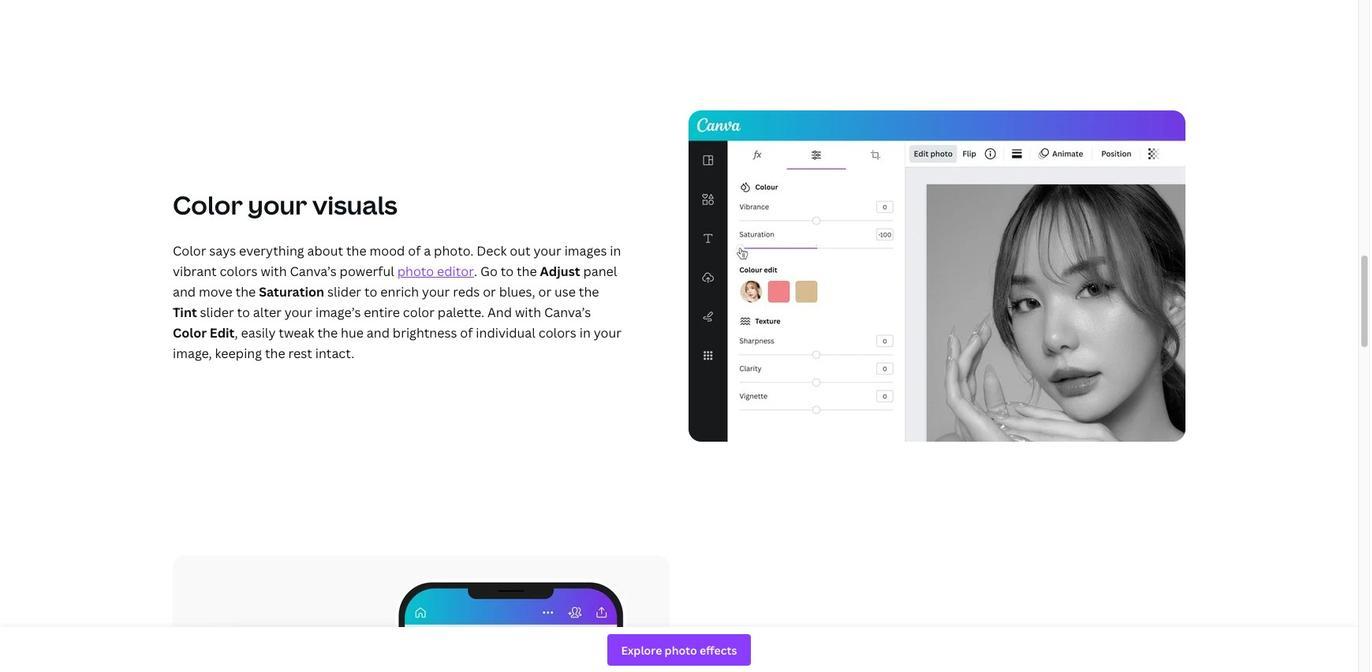 Task type: vqa. For each thing, say whether or not it's contained in the screenshot.
Generate
no



Task type: describe. For each thing, give the bounding box(es) containing it.
1 vertical spatial to
[[365, 283, 377, 301]]

the left rest on the bottom left
[[265, 345, 285, 362]]

color
[[403, 304, 435, 321]]

tint
[[173, 304, 197, 321]]

deck
[[477, 242, 507, 260]]

your inside , easily tweak the hue and brightness of individual colors in your image, keeping the rest intact.
[[594, 324, 622, 342]]

use
[[555, 283, 576, 301]]

panel and move the
[[173, 263, 617, 301]]

everything
[[239, 242, 304, 260]]

your inside color says everything about the mood of a photo. deck out your images in vibrant colors with canva's powerful
[[534, 242, 562, 260]]

color your visuals
[[173, 188, 398, 222]]

photo.
[[434, 242, 474, 260]]

,
[[235, 324, 238, 342]]

brightness
[[393, 324, 457, 342]]

1 vertical spatial slider
[[200, 304, 234, 321]]

image's
[[316, 304, 361, 321]]

editor
[[437, 263, 474, 280]]

the inside color says everything about the mood of a photo. deck out your images in vibrant colors with canva's powerful
[[346, 242, 367, 260]]

canva's inside color says everything about the mood of a photo. deck out your images in vibrant colors with canva's powerful
[[290, 263, 337, 280]]

and
[[488, 304, 512, 321]]

color for color says everything about the mood of a photo. deck out your images in vibrant colors with canva's powerful
[[173, 242, 206, 260]]

visuals
[[312, 188, 398, 222]]

the up intact.
[[318, 324, 338, 342]]

photo editor link
[[397, 263, 474, 280]]

go
[[481, 263, 498, 280]]

photo
[[397, 263, 434, 280]]

2 vertical spatial to
[[237, 304, 250, 321]]

panel
[[583, 263, 617, 280]]

a
[[424, 242, 431, 260]]

improve your images instantly
[[733, 623, 1111, 657]]

colors inside , easily tweak the hue and brightness of individual colors in your image, keeping the rest intact.
[[539, 324, 577, 342]]

images inside color says everything about the mood of a photo. deck out your images in vibrant colors with canva's powerful
[[565, 242, 607, 260]]

of inside color says everything about the mood of a photo. deck out your images in vibrant colors with canva's powerful
[[408, 242, 421, 260]]

the inside the saturation slider to enrich your reds or blues, or use the tint slider to alter your image's entire color palette. and with canva's color edit
[[579, 283, 599, 301]]

vibrant
[[173, 263, 217, 280]]

color says everything about the mood of a photo. deck out your images in vibrant colors with canva's powerful
[[173, 242, 621, 280]]

1 horizontal spatial images
[[908, 623, 994, 657]]

, easily tweak the hue and brightness of individual colors in your image, keeping the rest intact.
[[173, 324, 622, 362]]

enrich
[[381, 283, 419, 301]]

powerful
[[340, 263, 394, 280]]

the down out
[[517, 263, 537, 280]]

0 vertical spatial slider
[[327, 283, 361, 301]]



Task type: locate. For each thing, give the bounding box(es) containing it.
in
[[610, 242, 621, 260], [580, 324, 591, 342]]

in down panel
[[580, 324, 591, 342]]

1 vertical spatial colors
[[539, 324, 577, 342]]

0 vertical spatial with
[[261, 263, 287, 280]]

of left a
[[408, 242, 421, 260]]

1 vertical spatial color
[[173, 242, 206, 260]]

with inside color says everything about the mood of a photo. deck out your images in vibrant colors with canva's powerful
[[261, 263, 287, 280]]

1 vertical spatial images
[[908, 623, 994, 657]]

canva's inside the saturation slider to enrich your reds or blues, or use the tint slider to alter your image's entire color palette. and with canva's color edit
[[544, 304, 591, 321]]

with down blues,
[[515, 304, 541, 321]]

keeping
[[215, 345, 262, 362]]

and up 'tint'
[[173, 283, 196, 301]]

instantly
[[999, 623, 1111, 657]]

in inside color says everything about the mood of a photo. deck out your images in vibrant colors with canva's powerful
[[610, 242, 621, 260]]

1 or from the left
[[483, 283, 496, 301]]

2 or from the left
[[538, 283, 552, 301]]

color up the vibrant
[[173, 242, 206, 260]]

0 horizontal spatial of
[[408, 242, 421, 260]]

color inside the saturation slider to enrich your reds or blues, or use the tint slider to alter your image's entire color palette. and with canva's color edit
[[173, 324, 207, 342]]

individual
[[476, 324, 536, 342]]

to
[[501, 263, 514, 280], [365, 283, 377, 301], [237, 304, 250, 321]]

improve
[[733, 623, 838, 657]]

and down the entire at top
[[367, 324, 390, 342]]

slider up "image's"
[[327, 283, 361, 301]]

adjust the color saturation of your image image
[[689, 110, 1186, 442]]

1 horizontal spatial to
[[365, 283, 377, 301]]

of
[[408, 242, 421, 260], [460, 324, 473, 342]]

in inside , easily tweak the hue and brightness of individual colors in your image, keeping the rest intact.
[[580, 324, 591, 342]]

with
[[261, 263, 287, 280], [515, 304, 541, 321]]

color inside color says everything about the mood of a photo. deck out your images in vibrant colors with canva's powerful
[[173, 242, 206, 260]]

0 vertical spatial to
[[501, 263, 514, 280]]

colors down says
[[220, 263, 258, 280]]

or
[[483, 283, 496, 301], [538, 283, 552, 301]]

1 horizontal spatial and
[[367, 324, 390, 342]]

0 horizontal spatial colors
[[220, 263, 258, 280]]

colors
[[220, 263, 258, 280], [539, 324, 577, 342]]

the down panel
[[579, 283, 599, 301]]

2 color from the top
[[173, 242, 206, 260]]

colors down use
[[539, 324, 577, 342]]

or down go at the top left of page
[[483, 283, 496, 301]]

with down everything
[[261, 263, 287, 280]]

0 horizontal spatial slider
[[200, 304, 234, 321]]

0 vertical spatial in
[[610, 242, 621, 260]]

to up ,
[[237, 304, 250, 321]]

0 horizontal spatial and
[[173, 283, 196, 301]]

the up powerful
[[346, 242, 367, 260]]

canva's down about at the left top of page
[[290, 263, 337, 280]]

color up image,
[[173, 324, 207, 342]]

in up panel
[[610, 242, 621, 260]]

intact.
[[315, 345, 355, 362]]

color up says
[[173, 188, 243, 222]]

slider
[[327, 283, 361, 301], [200, 304, 234, 321]]

the
[[346, 242, 367, 260], [517, 263, 537, 280], [236, 283, 256, 301], [579, 283, 599, 301], [318, 324, 338, 342], [265, 345, 285, 362]]

rest
[[288, 345, 312, 362]]

entire
[[364, 304, 400, 321]]

1 vertical spatial with
[[515, 304, 541, 321]]

the inside panel and move the
[[236, 283, 256, 301]]

0 horizontal spatial canva's
[[290, 263, 337, 280]]

0 horizontal spatial with
[[261, 263, 287, 280]]

move
[[199, 283, 233, 301]]

images
[[565, 242, 607, 260], [908, 623, 994, 657]]

1 vertical spatial of
[[460, 324, 473, 342]]

0 horizontal spatial to
[[237, 304, 250, 321]]

color for color your visuals
[[173, 188, 243, 222]]

1 horizontal spatial slider
[[327, 283, 361, 301]]

edit
[[210, 324, 235, 342]]

easily
[[241, 324, 276, 342]]

2 horizontal spatial to
[[501, 263, 514, 280]]

0 vertical spatial images
[[565, 242, 607, 260]]

hue
[[341, 324, 364, 342]]

of inside , easily tweak the hue and brightness of individual colors in your image, keeping the rest intact.
[[460, 324, 473, 342]]

mood
[[370, 242, 405, 260]]

1 vertical spatial and
[[367, 324, 390, 342]]

about
[[307, 242, 343, 260]]

slider down move
[[200, 304, 234, 321]]

0 vertical spatial colors
[[220, 263, 258, 280]]

with inside the saturation slider to enrich your reds or blues, or use the tint slider to alter your image's entire color palette. and with canva's color edit
[[515, 304, 541, 321]]

1 horizontal spatial canva's
[[544, 304, 591, 321]]

0 vertical spatial color
[[173, 188, 243, 222]]

1 horizontal spatial with
[[515, 304, 541, 321]]

color
[[173, 188, 243, 222], [173, 242, 206, 260], [173, 324, 207, 342]]

canva's
[[290, 263, 337, 280], [544, 304, 591, 321]]

0 horizontal spatial images
[[565, 242, 607, 260]]

saturation
[[259, 283, 324, 301]]

of down the palette.
[[460, 324, 473, 342]]

blues,
[[499, 283, 535, 301]]

out
[[510, 242, 531, 260]]

alter
[[253, 304, 282, 321]]

reds
[[453, 283, 480, 301]]

.
[[474, 263, 477, 280]]

the up the alter
[[236, 283, 256, 301]]

0 vertical spatial canva's
[[290, 263, 337, 280]]

1 vertical spatial in
[[580, 324, 591, 342]]

1 horizontal spatial of
[[460, 324, 473, 342]]

canva's down use
[[544, 304, 591, 321]]

0 vertical spatial of
[[408, 242, 421, 260]]

1 vertical spatial canva's
[[544, 304, 591, 321]]

1 horizontal spatial in
[[610, 242, 621, 260]]

and inside , easily tweak the hue and brightness of individual colors in your image, keeping the rest intact.
[[367, 324, 390, 342]]

adjust
[[540, 263, 580, 280]]

saturation slider to enrich your reds or blues, or use the tint slider to alter your image's entire color palette. and with canva's color edit
[[173, 283, 599, 342]]

photo editor . go to the adjust
[[397, 263, 580, 280]]

1 horizontal spatial or
[[538, 283, 552, 301]]

palette.
[[438, 304, 485, 321]]

3 color from the top
[[173, 324, 207, 342]]

0 vertical spatial and
[[173, 283, 196, 301]]

tweak
[[279, 324, 314, 342]]

image,
[[173, 345, 212, 362]]

0 horizontal spatial or
[[483, 283, 496, 301]]

to down powerful
[[365, 283, 377, 301]]

2 vertical spatial color
[[173, 324, 207, 342]]

0 horizontal spatial in
[[580, 324, 591, 342]]

and
[[173, 283, 196, 301], [367, 324, 390, 342]]

your
[[248, 188, 307, 222], [534, 242, 562, 260], [422, 283, 450, 301], [285, 304, 313, 321], [594, 324, 622, 342], [843, 623, 902, 657]]

or left use
[[538, 283, 552, 301]]

says
[[209, 242, 236, 260]]

colors inside color says everything about the mood of a photo. deck out your images in vibrant colors with canva's powerful
[[220, 263, 258, 280]]

and inside panel and move the
[[173, 283, 196, 301]]

1 horizontal spatial colors
[[539, 324, 577, 342]]

to right go at the top left of page
[[501, 263, 514, 280]]

1 color from the top
[[173, 188, 243, 222]]



